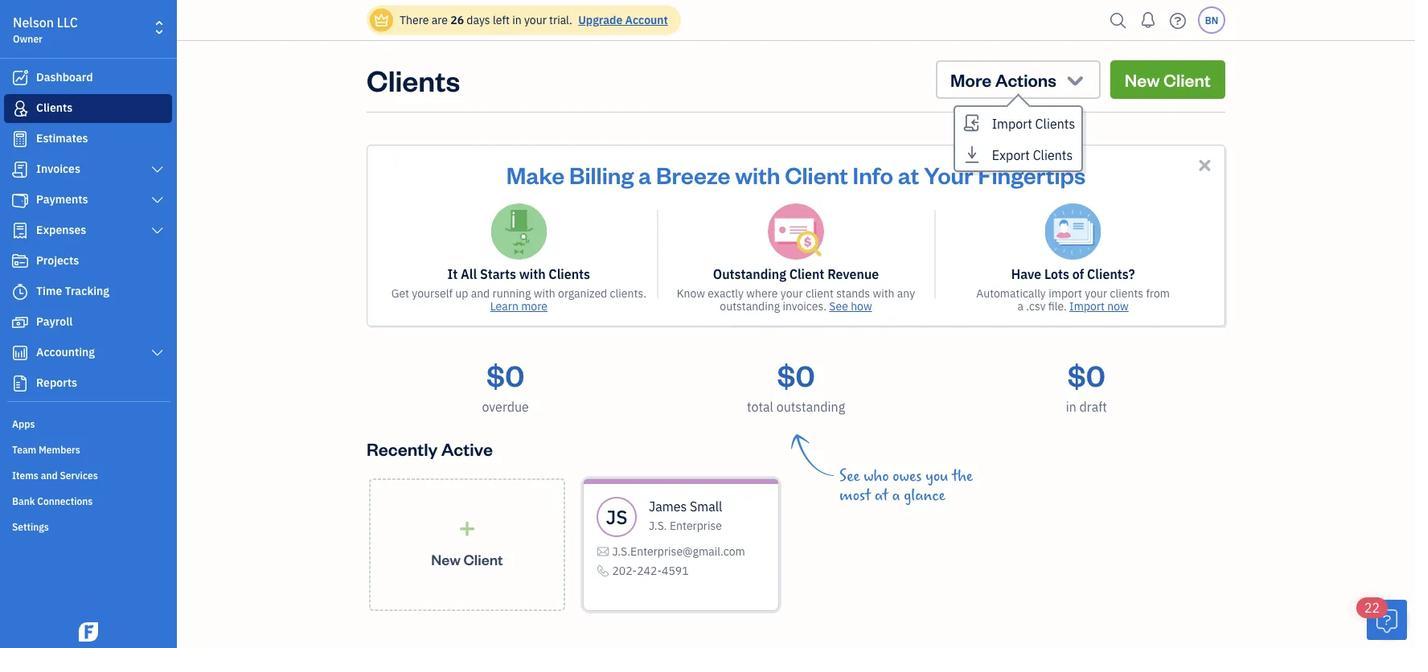 Task type: locate. For each thing, give the bounding box(es) containing it.
see left how
[[830, 299, 848, 314]]

0 horizontal spatial and
[[41, 469, 58, 482]]

close image
[[1196, 156, 1214, 175]]

client left info
[[785, 159, 848, 189]]

chevrondown image
[[1064, 68, 1087, 91]]

outstanding down outstanding
[[720, 299, 780, 314]]

now
[[1108, 299, 1129, 314]]

at inside see who owes you the most at a glance
[[875, 487, 889, 504]]

0 vertical spatial a
[[639, 159, 652, 189]]

1 vertical spatial outstanding
[[777, 399, 845, 415]]

notifications image
[[1136, 4, 1161, 36]]

1 vertical spatial new client link
[[369, 479, 565, 611]]

learn
[[490, 299, 519, 314]]

settings link
[[4, 514, 172, 538]]

$0 for $0 overdue
[[487, 355, 525, 394]]

starts
[[480, 266, 516, 283]]

j.s.enterprise@gmail.com
[[612, 544, 745, 559]]

see
[[830, 299, 848, 314], [840, 467, 860, 485]]

tracking
[[65, 284, 109, 298]]

new client down go to help icon
[[1125, 68, 1211, 91]]

0 vertical spatial import
[[992, 115, 1033, 132]]

1 vertical spatial import
[[1070, 299, 1105, 314]]

clients?
[[1087, 266, 1135, 283]]

0 vertical spatial outstanding
[[720, 299, 780, 314]]

.csv
[[1027, 299, 1046, 314]]

a right billing
[[639, 159, 652, 189]]

$0 up overdue
[[487, 355, 525, 394]]

see up most
[[840, 467, 860, 485]]

and right items
[[41, 469, 58, 482]]

nelson
[[13, 14, 54, 31]]

import clients
[[992, 115, 1075, 132]]

with right running
[[534, 286, 556, 301]]

clients up organized
[[549, 266, 590, 283]]

2 horizontal spatial $0
[[1068, 355, 1106, 394]]

242-
[[637, 563, 662, 578]]

your inside have lots of clients? automatically import your clients from a .csv file. import now
[[1085, 286, 1108, 301]]

$0 down invoices.
[[777, 355, 815, 394]]

a
[[639, 159, 652, 189], [1018, 299, 1024, 314], [892, 487, 900, 504]]

chart image
[[10, 345, 30, 361]]

stands
[[837, 286, 870, 301]]

bn button
[[1198, 6, 1226, 34]]

2 chevron large down image from the top
[[150, 194, 165, 207]]

$0
[[487, 355, 525, 394], [777, 355, 815, 394], [1068, 355, 1106, 394]]

plus image
[[458, 521, 477, 537]]

0 vertical spatial see
[[830, 299, 848, 314]]

invoice image
[[10, 162, 30, 178]]

make
[[506, 159, 565, 189]]

chevron large down image
[[150, 163, 165, 176], [150, 194, 165, 207], [150, 224, 165, 237]]

1 vertical spatial a
[[1018, 299, 1024, 314]]

and inside main element
[[41, 469, 58, 482]]

chevron large down image inside payments link
[[150, 194, 165, 207]]

more
[[521, 299, 548, 314]]

your down clients?
[[1085, 286, 1108, 301]]

with left any
[[873, 286, 895, 301]]

lots
[[1045, 266, 1070, 283]]

$0 up draft
[[1068, 355, 1106, 394]]

clients inside main element
[[36, 100, 73, 115]]

chevron large down image down invoices link
[[150, 194, 165, 207]]

1 $0 from the left
[[487, 355, 525, 394]]

new down plus "icon"
[[431, 550, 461, 569]]

1 horizontal spatial import
[[1070, 299, 1105, 314]]

time
[[36, 284, 62, 298]]

chevron large down image inside expenses link
[[150, 224, 165, 237]]

know
[[677, 286, 705, 301]]

0 horizontal spatial import
[[992, 115, 1033, 132]]

in left draft
[[1066, 399, 1077, 415]]

2 horizontal spatial a
[[1018, 299, 1024, 314]]

chevron large down image up projects link
[[150, 224, 165, 237]]

import
[[992, 115, 1033, 132], [1070, 299, 1105, 314]]

total
[[747, 399, 774, 415]]

nelson llc owner
[[13, 14, 78, 45]]

projects link
[[4, 247, 172, 276]]

with right breeze on the top
[[735, 159, 780, 189]]

outstanding inside know exactly where your client stands with any outstanding invoices.
[[720, 299, 780, 314]]

1 vertical spatial chevron large down image
[[150, 194, 165, 207]]

0 vertical spatial and
[[471, 286, 490, 301]]

how
[[851, 299, 872, 314]]

payment image
[[10, 192, 30, 208]]

new client link
[[1111, 60, 1226, 99], [369, 479, 565, 611]]

your
[[924, 159, 974, 189]]

0 horizontal spatial your
[[524, 12, 547, 27]]

llc
[[57, 14, 78, 31]]

bank
[[12, 495, 35, 508]]

are
[[432, 12, 448, 27]]

with inside know exactly where your client stands with any outstanding invoices.
[[873, 286, 895, 301]]

see inside see who owes you the most at a glance
[[840, 467, 860, 485]]

0 horizontal spatial at
[[875, 487, 889, 504]]

your for have
[[1085, 286, 1108, 301]]

fingertips
[[978, 159, 1086, 189]]

1 horizontal spatial new client
[[1125, 68, 1211, 91]]

2 vertical spatial a
[[892, 487, 900, 504]]

your left trial.
[[524, 12, 547, 27]]

any
[[897, 286, 915, 301]]

2 $0 from the left
[[777, 355, 815, 394]]

upgrade account link
[[575, 12, 668, 27]]

payments
[[36, 192, 88, 207]]

chevron large down image
[[150, 347, 165, 360]]

new
[[1125, 68, 1160, 91], [431, 550, 461, 569]]

bank connections link
[[4, 488, 172, 512]]

chevron large down image inside invoices link
[[150, 163, 165, 176]]

chevron large down image up payments link
[[150, 163, 165, 176]]

your inside know exactly where your client stands with any outstanding invoices.
[[781, 286, 803, 301]]

dashboard image
[[10, 70, 30, 86]]

from
[[1146, 286, 1170, 301]]

at
[[898, 159, 920, 189], [875, 487, 889, 504]]

import up export clients button
[[992, 115, 1033, 132]]

get
[[391, 286, 409, 301]]

$0 inside "$0 overdue"
[[487, 355, 525, 394]]

1 horizontal spatial $0
[[777, 355, 815, 394]]

you
[[926, 467, 949, 485]]

1 vertical spatial new client
[[431, 550, 503, 569]]

clients
[[367, 60, 460, 99], [36, 100, 73, 115], [1036, 115, 1075, 132], [1033, 147, 1073, 164], [549, 266, 590, 283]]

estimates
[[36, 131, 88, 146]]

1 horizontal spatial at
[[898, 159, 920, 189]]

chevron large down image for payments
[[150, 194, 165, 207]]

small
[[690, 498, 723, 515]]

0 vertical spatial in
[[512, 12, 522, 27]]

see for see who owes you the most at a glance
[[840, 467, 860, 485]]

$0 for $0 in draft
[[1068, 355, 1106, 394]]

1 vertical spatial and
[[41, 469, 58, 482]]

js
[[606, 505, 628, 530]]

client
[[1164, 68, 1211, 91], [785, 159, 848, 189], [790, 266, 825, 283], [464, 550, 503, 569]]

$0 for $0 total outstanding
[[777, 355, 815, 394]]

1 vertical spatial see
[[840, 467, 860, 485]]

timer image
[[10, 284, 30, 300]]

apps link
[[4, 411, 172, 435]]

at right info
[[898, 159, 920, 189]]

and inside it all starts with clients get yourself up and running with organized clients. learn more
[[471, 286, 490, 301]]

outstanding
[[713, 266, 786, 283]]

0 horizontal spatial new
[[431, 550, 461, 569]]

glance
[[904, 487, 946, 504]]

your down outstanding client revenue
[[781, 286, 803, 301]]

$0 overdue
[[482, 355, 529, 415]]

1 horizontal spatial in
[[1066, 399, 1077, 415]]

0 horizontal spatial new client link
[[369, 479, 565, 611]]

bn
[[1205, 14, 1219, 27]]

estimate image
[[10, 131, 30, 147]]

items
[[12, 469, 38, 482]]

a left .csv
[[1018, 299, 1024, 314]]

have lots of clients? image
[[1045, 203, 1102, 260]]

0 vertical spatial at
[[898, 159, 920, 189]]

crown image
[[373, 12, 390, 29]]

settings
[[12, 520, 49, 533]]

search image
[[1106, 8, 1132, 33]]

clients.
[[610, 286, 647, 301]]

3 $0 from the left
[[1068, 355, 1106, 394]]

export clients button
[[955, 139, 1082, 171]]

0 vertical spatial new
[[1125, 68, 1160, 91]]

project image
[[10, 253, 30, 269]]

at down the 'who'
[[875, 487, 889, 504]]

left
[[493, 12, 510, 27]]

envelope image
[[597, 542, 610, 561]]

new client down plus "icon"
[[431, 550, 503, 569]]

payroll
[[36, 314, 73, 329]]

202-242-4591
[[612, 563, 689, 578]]

import right file.
[[1070, 299, 1105, 314]]

1 vertical spatial new
[[431, 550, 461, 569]]

enterprise
[[670, 518, 722, 533]]

1 horizontal spatial and
[[471, 286, 490, 301]]

main element
[[0, 0, 217, 648]]

new down notifications image
[[1125, 68, 1160, 91]]

owner
[[13, 32, 43, 45]]

outstanding client revenue
[[713, 266, 879, 283]]

time tracking link
[[4, 277, 172, 306]]

0 vertical spatial chevron large down image
[[150, 163, 165, 176]]

recently
[[367, 437, 438, 460]]

0 horizontal spatial in
[[512, 12, 522, 27]]

with up running
[[519, 266, 546, 283]]

outstanding right total
[[777, 399, 845, 415]]

more
[[951, 68, 992, 91]]

bank connections
[[12, 495, 93, 508]]

2 vertical spatial chevron large down image
[[150, 224, 165, 237]]

1 vertical spatial at
[[875, 487, 889, 504]]

1 vertical spatial in
[[1066, 399, 1077, 415]]

1 horizontal spatial your
[[781, 286, 803, 301]]

report image
[[10, 376, 30, 392]]

and
[[471, 286, 490, 301], [41, 469, 58, 482]]

accounting link
[[4, 339, 172, 368]]

1 horizontal spatial a
[[892, 487, 900, 504]]

in right left
[[512, 12, 522, 27]]

2 horizontal spatial your
[[1085, 286, 1108, 301]]

know exactly where your client stands with any outstanding invoices.
[[677, 286, 915, 314]]

clients up estimates
[[36, 100, 73, 115]]

1 chevron large down image from the top
[[150, 163, 165, 176]]

client up "client"
[[790, 266, 825, 283]]

expenses link
[[4, 216, 172, 245]]

$0 inside $0 total outstanding
[[777, 355, 815, 394]]

$0 inside $0 in draft
[[1068, 355, 1106, 394]]

team members
[[12, 443, 80, 456]]

0 horizontal spatial a
[[639, 159, 652, 189]]

owes
[[893, 467, 922, 485]]

see how
[[830, 299, 872, 314]]

0 horizontal spatial $0
[[487, 355, 525, 394]]

and right 'up'
[[471, 286, 490, 301]]

payments link
[[4, 186, 172, 215]]

3 chevron large down image from the top
[[150, 224, 165, 237]]

0 vertical spatial new client link
[[1111, 60, 1226, 99]]

recently active
[[367, 437, 493, 460]]

active
[[441, 437, 493, 460]]

import clients button
[[955, 107, 1082, 139]]

a down owes
[[892, 487, 900, 504]]



Task type: vqa. For each thing, say whether or not it's contained in the screenshot.
the right in
yes



Task type: describe. For each thing, give the bounding box(es) containing it.
clients inside it all starts with clients get yourself up and running with organized clients. learn more
[[549, 266, 590, 283]]

who
[[864, 467, 889, 485]]

j.s.
[[649, 518, 667, 533]]

export clients
[[992, 147, 1073, 164]]

it all starts with clients image
[[491, 203, 547, 260]]

4591
[[662, 563, 689, 578]]

reports link
[[4, 369, 172, 398]]

clients up export clients
[[1036, 115, 1075, 132]]

phone image
[[597, 561, 610, 581]]

chevron large down image for invoices
[[150, 163, 165, 176]]

expenses
[[36, 222, 86, 237]]

it
[[448, 266, 458, 283]]

more actions button
[[936, 60, 1101, 99]]

import inside button
[[992, 115, 1033, 132]]

1 horizontal spatial new client link
[[1111, 60, 1226, 99]]

payroll link
[[4, 308, 172, 337]]

breeze
[[656, 159, 731, 189]]

more actions
[[951, 68, 1057, 91]]

james
[[649, 498, 687, 515]]

22
[[1365, 600, 1380, 616]]

your for there
[[524, 12, 547, 27]]

clients down import clients
[[1033, 147, 1073, 164]]

revenue
[[828, 266, 879, 283]]

dashboard link
[[4, 64, 172, 92]]

invoices
[[36, 161, 80, 176]]

trial.
[[549, 12, 573, 27]]

invoices.
[[783, 299, 827, 314]]

actions
[[995, 68, 1057, 91]]

estimates link
[[4, 125, 172, 154]]

time tracking
[[36, 284, 109, 298]]

1 horizontal spatial new
[[1125, 68, 1160, 91]]

info
[[853, 159, 894, 189]]

see who owes you the most at a glance
[[840, 467, 973, 504]]

yourself
[[412, 286, 453, 301]]

file.
[[1049, 299, 1067, 314]]

the
[[952, 467, 973, 485]]

freshbooks image
[[76, 623, 101, 642]]

dashboard
[[36, 70, 93, 84]]

of
[[1073, 266, 1084, 283]]

exactly
[[708, 286, 744, 301]]

clients down there
[[367, 60, 460, 99]]

in inside $0 in draft
[[1066, 399, 1077, 415]]

invoices link
[[4, 155, 172, 184]]

0 vertical spatial new client
[[1125, 68, 1211, 91]]

automatically
[[977, 286, 1046, 301]]

expense image
[[10, 223, 30, 239]]

client
[[806, 286, 834, 301]]

import
[[1049, 286, 1083, 301]]

a inside see who owes you the most at a glance
[[892, 487, 900, 504]]

make billing a breeze with client info at your fingertips
[[506, 159, 1086, 189]]

26
[[451, 12, 464, 27]]

account
[[625, 12, 668, 27]]

team
[[12, 443, 36, 456]]

outstanding client revenue image
[[768, 203, 824, 260]]

days
[[467, 12, 490, 27]]

members
[[39, 443, 80, 456]]

items and services link
[[4, 462, 172, 487]]

accounting
[[36, 345, 95, 360]]

resource center badge image
[[1367, 600, 1408, 640]]

money image
[[10, 314, 30, 331]]

team members link
[[4, 437, 172, 461]]

overdue
[[482, 399, 529, 415]]

see for see how
[[830, 299, 848, 314]]

projects
[[36, 253, 79, 268]]

import inside have lots of clients? automatically import your clients from a .csv file. import now
[[1070, 299, 1105, 314]]

client down plus "icon"
[[464, 550, 503, 569]]

have
[[1012, 266, 1042, 283]]

chevron large down image for expenses
[[150, 224, 165, 237]]

up
[[455, 286, 468, 301]]

there are 26 days left in your trial. upgrade account
[[400, 12, 668, 27]]

a inside have lots of clients? automatically import your clients from a .csv file. import now
[[1018, 299, 1024, 314]]

go to help image
[[1165, 8, 1191, 33]]

services
[[60, 469, 98, 482]]

202-
[[612, 563, 637, 578]]

have lots of clients? automatically import your clients from a .csv file. import now
[[977, 266, 1170, 314]]

where
[[747, 286, 778, 301]]

items and services
[[12, 469, 98, 482]]

outstanding inside $0 total outstanding
[[777, 399, 845, 415]]

client down go to help icon
[[1164, 68, 1211, 91]]

most
[[840, 487, 871, 504]]

0 horizontal spatial new client
[[431, 550, 503, 569]]

all
[[461, 266, 477, 283]]

reports
[[36, 375, 77, 390]]

it all starts with clients get yourself up and running with organized clients. learn more
[[391, 266, 647, 314]]

client image
[[10, 101, 30, 117]]



